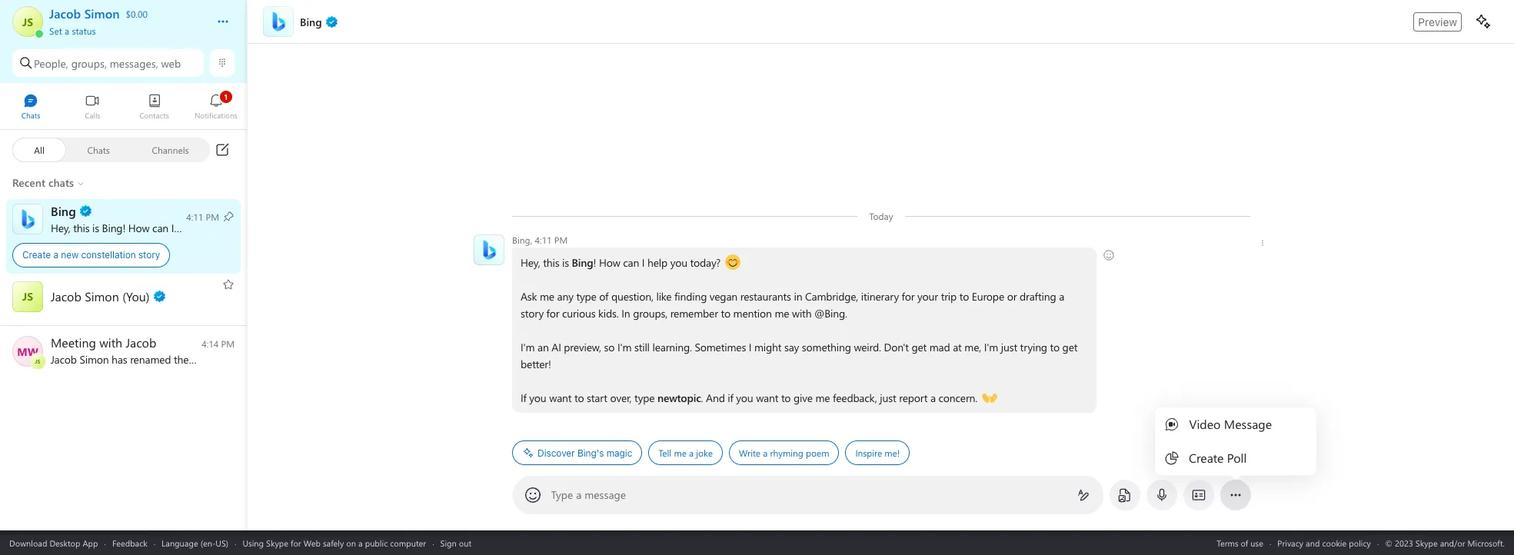 Task type: describe. For each thing, give the bounding box(es) containing it.
privacy and cookie policy
[[1278, 537, 1371, 549]]

1 vertical spatial this
[[543, 255, 559, 270]]

feedback
[[112, 537, 147, 549]]

sign out link
[[440, 537, 472, 549]]

0 vertical spatial !
[[123, 220, 125, 235]]

preview,
[[564, 340, 601, 355]]

0 vertical spatial hey,
[[51, 220, 70, 235]]

0 vertical spatial type
[[576, 289, 596, 304]]

2 get from the left
[[1062, 340, 1077, 355]]

ai
[[551, 340, 561, 355]]

trip
[[941, 289, 956, 304]]

me inside button
[[674, 447, 686, 459]]

type a message
[[551, 488, 626, 502]]

bing's
[[577, 447, 604, 459]]

us)
[[216, 537, 228, 549]]

me left any
[[539, 289, 554, 304]]

set a status button
[[49, 22, 201, 37]]

web
[[161, 56, 181, 70]]

any
[[557, 289, 573, 304]]

privacy and cookie policy link
[[1278, 537, 1371, 549]]

curious
[[562, 306, 595, 321]]

newtopic . and if you want to give me feedback, just report a concern.
[[657, 391, 980, 405]]

skype
[[266, 537, 288, 549]]

0 vertical spatial today?
[[219, 220, 250, 235]]

weird.
[[854, 340, 881, 355]]

(openhands)
[[982, 390, 1039, 405]]

policy
[[1349, 537, 1371, 549]]

1 horizontal spatial of
[[1241, 537, 1248, 549]]

in
[[794, 289, 802, 304]]

using skype for web safely on a public computer
[[243, 537, 426, 549]]

1 vertical spatial how
[[599, 255, 620, 270]]

0 vertical spatial this
[[73, 220, 90, 235]]

1 horizontal spatial hey, this is bing ! how can i help you today?
[[520, 255, 723, 270]]

a inside ask me any type of question, like finding vegan restaurants in cambridge, itinerary for your trip to europe or drafting a story for curious kids. in groups, remember to mention me with @bing. i'm an ai preview, so i'm still learning. sometimes i might say something weird. don't get mad at me, i'm just trying to get better! if you want to start over, type
[[1059, 289, 1064, 304]]

newtopic
[[657, 391, 701, 405]]

@bing.
[[814, 306, 847, 321]]

and
[[706, 391, 725, 405]]

me right give
[[815, 391, 830, 405]]

joke
[[696, 447, 712, 459]]

mention
[[733, 306, 772, 321]]

cookie
[[1322, 537, 1347, 549]]

don't
[[884, 340, 908, 355]]

i inside ask me any type of question, like finding vegan restaurants in cambridge, itinerary for your trip to europe or drafting a story for curious kids. in groups, remember to mention me with @bing. i'm an ai preview, so i'm still learning. sometimes i might say something weird. don't get mad at me, i'm just trying to get better! if you want to start over, type
[[748, 340, 751, 355]]

feedback,
[[832, 391, 877, 405]]

ask
[[520, 289, 537, 304]]

learning.
[[652, 340, 692, 355]]

vegan
[[709, 289, 737, 304]]

to left start
[[574, 391, 584, 405]]

in
[[621, 306, 630, 321]]

0 horizontal spatial i
[[171, 220, 174, 235]]

like
[[656, 289, 671, 304]]

want inside ask me any type of question, like finding vegan restaurants in cambridge, itinerary for your trip to europe or drafting a story for curious kids. in groups, remember to mention me with @bing. i'm an ai preview, so i'm still learning. sometimes i might say something weird. don't get mad at me, i'm just trying to get better! if you want to start over, type
[[549, 391, 571, 405]]

report
[[899, 391, 927, 405]]

2 i'm from the left
[[617, 340, 631, 355]]

just inside ask me any type of question, like finding vegan restaurants in cambridge, itinerary for your trip to europe or drafting a story for curious kids. in groups, remember to mention me with @bing. i'm an ai preview, so i'm still learning. sometimes i might say something weird. don't get mad at me, i'm just trying to get better! if you want to start over, type
[[1001, 340, 1017, 355]]

0 horizontal spatial help
[[177, 220, 197, 235]]

language (en-us) link
[[162, 537, 228, 549]]

constellation
[[81, 249, 136, 261]]

(en-
[[200, 537, 216, 549]]

say
[[784, 340, 799, 355]]

0 vertical spatial is
[[92, 220, 99, 235]]

bing,
[[512, 234, 532, 246]]

channels
[[152, 143, 189, 156]]

discover bing's magic
[[537, 447, 632, 459]]

discover
[[537, 447, 575, 459]]

bing, 4:11 pm
[[512, 234, 567, 246]]

pm
[[554, 234, 567, 246]]

language (en-us)
[[162, 537, 228, 549]]

rhyming
[[770, 447, 803, 459]]

trying
[[1020, 340, 1047, 355]]

me!
[[884, 447, 899, 459]]

me left with
[[774, 306, 789, 321]]

remember
[[670, 306, 718, 321]]

download desktop app link
[[9, 537, 98, 549]]

1 vertical spatial type
[[634, 391, 654, 405]]

new
[[61, 249, 79, 261]]

write a rhyming poem
[[739, 447, 829, 459]]

public
[[365, 537, 388, 549]]

2 want from the left
[[756, 391, 778, 405]]

people, groups, messages, web
[[34, 56, 181, 70]]

still
[[634, 340, 649, 355]]

1 vertical spatial is
[[562, 255, 569, 270]]

if
[[520, 391, 526, 405]]

sometimes
[[694, 340, 746, 355]]

finding
[[674, 289, 706, 304]]

0 horizontal spatial just
[[880, 391, 896, 405]]

app
[[83, 537, 98, 549]]

or
[[1007, 289, 1017, 304]]

you inside ask me any type of question, like finding vegan restaurants in cambridge, itinerary for your trip to europe or drafting a story for curious kids. in groups, remember to mention me with @bing. i'm an ai preview, so i'm still learning. sometimes i might say something weird. don't get mad at me, i'm just trying to get better! if you want to start over, type
[[529, 391, 546, 405]]

desktop
[[50, 537, 80, 549]]

itinerary
[[861, 289, 899, 304]]

web
[[303, 537, 321, 549]]

2 horizontal spatial for
[[901, 289, 914, 304]]

(smileeyes)
[[725, 255, 775, 269]]

0 horizontal spatial for
[[291, 537, 301, 549]]

1 get from the left
[[911, 340, 926, 355]]

with
[[792, 306, 811, 321]]

inspire me!
[[855, 447, 899, 459]]

of inside ask me any type of question, like finding vegan restaurants in cambridge, itinerary for your trip to europe or drafting a story for curious kids. in groups, remember to mention me with @bing. i'm an ai preview, so i'm still learning. sometimes i might say something weird. don't get mad at me, i'm just trying to get better! if you want to start over, type
[[599, 289, 608, 304]]

create a new constellation story
[[22, 249, 160, 261]]

something
[[802, 340, 851, 355]]

if
[[727, 391, 733, 405]]



Task type: vqa. For each thing, say whether or not it's contained in the screenshot.
the top for
yes



Task type: locate. For each thing, give the bounding box(es) containing it.
0 vertical spatial help
[[177, 220, 197, 235]]

privacy
[[1278, 537, 1304, 549]]

0 horizontal spatial i'm
[[520, 340, 534, 355]]

0 vertical spatial groups,
[[71, 56, 107, 70]]

1 vertical spatial groups,
[[633, 306, 667, 321]]

hey, down bing,
[[520, 255, 540, 270]]

.
[[701, 391, 703, 405]]

1 vertical spatial bing
[[571, 255, 593, 270]]

set
[[49, 25, 62, 37]]

hey, this is bing ! how can i help you today? up question,
[[520, 255, 723, 270]]

1 horizontal spatial help
[[647, 255, 667, 270]]

0 vertical spatial of
[[599, 289, 608, 304]]

a inside set a status button
[[65, 25, 69, 37]]

1 horizontal spatial groups,
[[633, 306, 667, 321]]

bing up constellation
[[102, 220, 123, 235]]

this up create a new constellation story
[[73, 220, 90, 235]]

0 vertical spatial how
[[128, 220, 150, 235]]

0 horizontal spatial hey, this is bing ! how can i help you today?
[[51, 220, 253, 235]]

this down 4:11
[[543, 255, 559, 270]]

to down vegan
[[721, 306, 730, 321]]

1 vertical spatial can
[[623, 255, 639, 270]]

can
[[152, 220, 168, 235], [623, 255, 639, 270]]

2 vertical spatial for
[[291, 537, 301, 549]]

0 horizontal spatial is
[[92, 220, 99, 235]]

a inside write a rhyming poem "button"
[[763, 447, 767, 459]]

1 horizontal spatial this
[[543, 255, 559, 270]]

can up question,
[[623, 255, 639, 270]]

message
[[585, 488, 626, 502]]

hey,
[[51, 220, 70, 235], [520, 255, 540, 270]]

0 vertical spatial story
[[138, 249, 160, 261]]

you
[[200, 220, 217, 235], [670, 255, 687, 270], [529, 391, 546, 405], [736, 391, 753, 405]]

1 vertical spatial hey,
[[520, 255, 540, 270]]

and
[[1306, 537, 1320, 549]]

a left joke
[[689, 447, 693, 459]]

! up the "curious"
[[593, 255, 596, 270]]

out
[[459, 537, 472, 549]]

1 vertical spatial i
[[642, 255, 644, 270]]

0 horizontal spatial bing
[[102, 220, 123, 235]]

1 vertical spatial !
[[593, 255, 596, 270]]

1 vertical spatial for
[[546, 306, 559, 321]]

hey, this is bing ! how can i help you today? up constellation
[[51, 220, 253, 235]]

0 horizontal spatial story
[[138, 249, 160, 261]]

preview
[[1418, 15, 1457, 28]]

0 horizontal spatial today?
[[219, 220, 250, 235]]

feedback link
[[112, 537, 147, 549]]

is
[[92, 220, 99, 235], [562, 255, 569, 270]]

i'm left an
[[520, 340, 534, 355]]

1 horizontal spatial hey,
[[520, 255, 540, 270]]

type up the "curious"
[[576, 289, 596, 304]]

1 horizontal spatial is
[[562, 255, 569, 270]]

me
[[539, 289, 554, 304], [774, 306, 789, 321], [815, 391, 830, 405], [674, 447, 686, 459]]

1 vertical spatial just
[[880, 391, 896, 405]]

poem
[[806, 447, 829, 459]]

2 vertical spatial i
[[748, 340, 751, 355]]

use
[[1251, 537, 1263, 549]]

today?
[[219, 220, 250, 235], [690, 255, 720, 270]]

better!
[[520, 357, 551, 371]]

inspire me! button
[[845, 441, 909, 465]]

0 horizontal spatial can
[[152, 220, 168, 235]]

0 vertical spatial hey, this is bing ! how can i help you today?
[[51, 220, 253, 235]]

a right drafting
[[1059, 289, 1064, 304]]

groups, inside ask me any type of question, like finding vegan restaurants in cambridge, itinerary for your trip to europe or drafting a story for curious kids. in groups, remember to mention me with @bing. i'm an ai preview, so i'm still learning. sometimes i might say something weird. don't get mad at me, i'm just trying to get better! if you want to start over, type
[[633, 306, 667, 321]]

ask me any type of question, like finding vegan restaurants in cambridge, itinerary for your trip to europe or drafting a story for curious kids. in groups, remember to mention me with @bing. i'm an ai preview, so i'm still learning. sometimes i might say something weird. don't get mad at me, i'm just trying to get better! if you want to start over, type
[[520, 289, 1080, 405]]

messages,
[[110, 56, 158, 70]]

to left give
[[781, 391, 790, 405]]

bing up any
[[571, 255, 593, 270]]

tell me a joke
[[658, 447, 712, 459]]

sign
[[440, 537, 457, 549]]

0 vertical spatial just
[[1001, 340, 1017, 355]]

tab list
[[0, 87, 247, 129]]

me right tell
[[674, 447, 686, 459]]

1 vertical spatial story
[[520, 306, 543, 321]]

1 vertical spatial of
[[1241, 537, 1248, 549]]

1 horizontal spatial get
[[1062, 340, 1077, 355]]

want left give
[[756, 391, 778, 405]]

create
[[22, 249, 51, 261]]

just left report
[[880, 391, 896, 405]]

sign out
[[440, 537, 472, 549]]

status
[[72, 25, 96, 37]]

story right constellation
[[138, 249, 160, 261]]

0 horizontal spatial !
[[123, 220, 125, 235]]

restaurants
[[740, 289, 791, 304]]

2 horizontal spatial i
[[748, 340, 751, 355]]

1 horizontal spatial story
[[520, 306, 543, 321]]

3 i'm from the left
[[984, 340, 998, 355]]

i'm right "me,"
[[984, 340, 998, 355]]

groups, inside people, groups, messages, web button
[[71, 56, 107, 70]]

0 horizontal spatial groups,
[[71, 56, 107, 70]]

your
[[917, 289, 938, 304]]

1 horizontal spatial for
[[546, 306, 559, 321]]

write a rhyming poem button
[[729, 441, 839, 465]]

set a status
[[49, 25, 96, 37]]

help
[[177, 220, 197, 235], [647, 255, 667, 270]]

get left mad
[[911, 340, 926, 355]]

0 vertical spatial can
[[152, 220, 168, 235]]

1 i'm from the left
[[520, 340, 534, 355]]

to right trying at the bottom of page
[[1050, 340, 1059, 355]]

give
[[793, 391, 812, 405]]

0 horizontal spatial want
[[549, 391, 571, 405]]

how up constellation
[[128, 220, 150, 235]]

is down pm
[[562, 255, 569, 270]]

start
[[586, 391, 607, 405]]

1 vertical spatial help
[[647, 255, 667, 270]]

Type a message text field
[[552, 488, 1065, 504]]

get
[[911, 340, 926, 355], [1062, 340, 1077, 355]]

1 horizontal spatial type
[[634, 391, 654, 405]]

want left start
[[549, 391, 571, 405]]

me,
[[964, 340, 981, 355]]

people,
[[34, 56, 68, 70]]

europe
[[971, 289, 1004, 304]]

hey, up new
[[51, 220, 70, 235]]

0 horizontal spatial hey,
[[51, 220, 70, 235]]

type right over,
[[634, 391, 654, 405]]

a right the set
[[65, 25, 69, 37]]

a right on
[[358, 537, 363, 549]]

of up the kids.
[[599, 289, 608, 304]]

just left trying at the bottom of page
[[1001, 340, 1017, 355]]

1 horizontal spatial can
[[623, 255, 639, 270]]

magic
[[606, 447, 632, 459]]

to right trip
[[959, 289, 969, 304]]

0 horizontal spatial get
[[911, 340, 926, 355]]

of left use
[[1241, 537, 1248, 549]]

a right type
[[576, 488, 582, 502]]

a right write
[[763, 447, 767, 459]]

a right report
[[930, 391, 935, 405]]

inspire
[[855, 447, 882, 459]]

0 horizontal spatial of
[[599, 289, 608, 304]]

1 horizontal spatial today?
[[690, 255, 720, 270]]

over,
[[610, 391, 631, 405]]

0 horizontal spatial how
[[128, 220, 150, 235]]

download
[[9, 537, 47, 549]]

cambridge,
[[805, 289, 858, 304]]

for down any
[[546, 306, 559, 321]]

so
[[604, 340, 614, 355]]

0 vertical spatial bing
[[102, 220, 123, 235]]

might
[[754, 340, 781, 355]]

!
[[123, 220, 125, 235], [593, 255, 596, 270]]

1 vertical spatial hey, this is bing ! how can i help you today?
[[520, 255, 723, 270]]

1 horizontal spatial how
[[599, 255, 620, 270]]

on
[[346, 537, 356, 549]]

using skype for web safely on a public computer link
[[243, 537, 426, 549]]

1 horizontal spatial !
[[593, 255, 596, 270]]

for left your
[[901, 289, 914, 304]]

tell
[[658, 447, 671, 459]]

a left new
[[53, 249, 58, 261]]

story
[[138, 249, 160, 261], [520, 306, 543, 321]]

mad
[[929, 340, 950, 355]]

1 vertical spatial today?
[[690, 255, 720, 270]]

1 horizontal spatial i'm
[[617, 340, 631, 355]]

question,
[[611, 289, 653, 304]]

! up constellation
[[123, 220, 125, 235]]

0 horizontal spatial this
[[73, 220, 90, 235]]

how up question,
[[599, 255, 620, 270]]

how
[[128, 220, 150, 235], [599, 255, 620, 270]]

1 horizontal spatial i
[[642, 255, 644, 270]]

terms of use link
[[1217, 537, 1263, 549]]

terms of use
[[1217, 537, 1263, 549]]

is up create a new constellation story
[[92, 220, 99, 235]]

computer
[[390, 537, 426, 549]]

story down "ask"
[[520, 306, 543, 321]]

i
[[171, 220, 174, 235], [642, 255, 644, 270], [748, 340, 751, 355]]

get right trying at the bottom of page
[[1062, 340, 1077, 355]]

write
[[739, 447, 760, 459]]

groups, down like
[[633, 306, 667, 321]]

drafting
[[1019, 289, 1056, 304]]

1 horizontal spatial want
[[756, 391, 778, 405]]

hey, this is bing ! how can i help you today?
[[51, 220, 253, 235], [520, 255, 723, 270]]

for left web
[[291, 537, 301, 549]]

people, groups, messages, web button
[[12, 49, 204, 77]]

a inside tell me a joke button
[[689, 447, 693, 459]]

story inside ask me any type of question, like finding vegan restaurants in cambridge, itinerary for your trip to europe or drafting a story for curious kids. in groups, remember to mention me with @bing. i'm an ai preview, so i'm still learning. sometimes i might say something weird. don't get mad at me, i'm just trying to get better! if you want to start over, type
[[520, 306, 543, 321]]

can up create a new constellation story
[[152, 220, 168, 235]]

4:11
[[534, 234, 551, 246]]

1 horizontal spatial bing
[[571, 255, 593, 270]]

all
[[34, 143, 44, 156]]

0 vertical spatial for
[[901, 289, 914, 304]]

tell me a joke button
[[648, 441, 722, 465]]

groups, down 'status'
[[71, 56, 107, 70]]

i'm
[[520, 340, 534, 355], [617, 340, 631, 355], [984, 340, 998, 355]]

1 horizontal spatial just
[[1001, 340, 1017, 355]]

i'm right so
[[617, 340, 631, 355]]

0 horizontal spatial type
[[576, 289, 596, 304]]

1 want from the left
[[549, 391, 571, 405]]

2 horizontal spatial i'm
[[984, 340, 998, 355]]

0 vertical spatial i
[[171, 220, 174, 235]]



